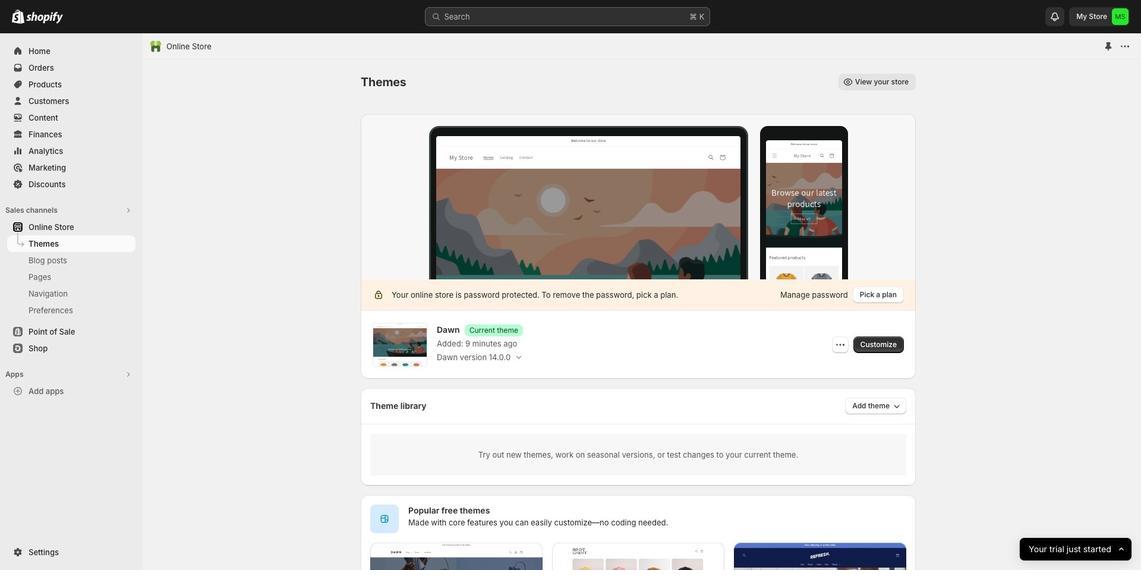 Task type: locate. For each thing, give the bounding box(es) containing it.
0 horizontal spatial shopify image
[[12, 10, 24, 24]]

shopify image
[[12, 10, 24, 24], [26, 12, 63, 24]]

1 horizontal spatial shopify image
[[26, 12, 63, 24]]

online store image
[[150, 40, 162, 52]]



Task type: describe. For each thing, give the bounding box(es) containing it.
my store image
[[1112, 8, 1129, 25]]



Task type: vqa. For each thing, say whether or not it's contained in the screenshot.
My Store image
yes



